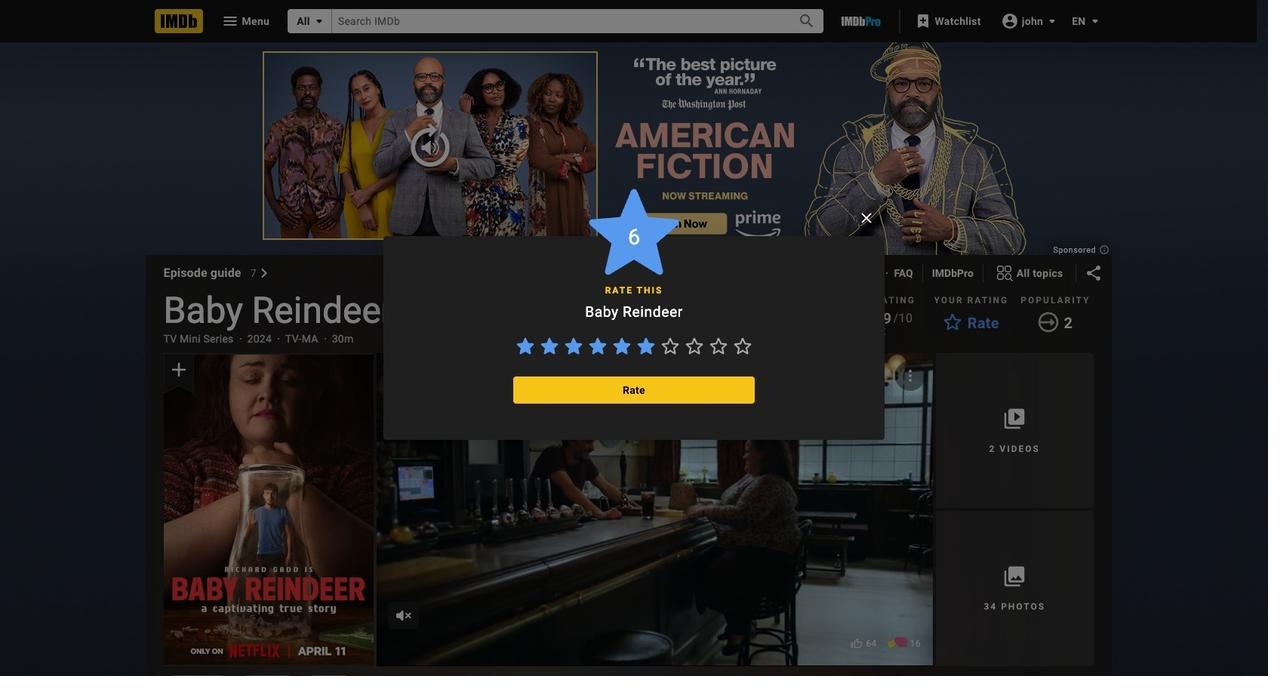 Task type: locate. For each thing, give the bounding box(es) containing it.
rate 7 image
[[658, 334, 683, 359]]

rate 8 image
[[683, 334, 707, 359]]

rate 9 image
[[707, 334, 731, 359]]

None search field
[[288, 9, 823, 33]]

group
[[377, 353, 933, 666]]

tap to unmute image
[[389, 602, 419, 630]]

close prompt image
[[858, 209, 876, 227]]

submit search image
[[798, 12, 816, 30]]

dialog
[[0, 0, 1269, 677]]

rate 1 image
[[513, 334, 538, 359]]



Task type: describe. For each thing, give the bounding box(es) containing it.
rate 4 image
[[586, 334, 610, 359]]

rate 10 image
[[731, 334, 755, 359]]

watch official trailer element
[[377, 353, 933, 666]]

rate 6 image
[[634, 334, 658, 359]]

rate 2 image
[[538, 334, 562, 359]]

rate 5 image
[[610, 334, 634, 359]]

rate 3 image
[[562, 334, 586, 359]]

arrow drop down image
[[310, 12, 328, 30]]



Task type: vqa. For each thing, say whether or not it's contained in the screenshot.
Rate 8 icon
yes



